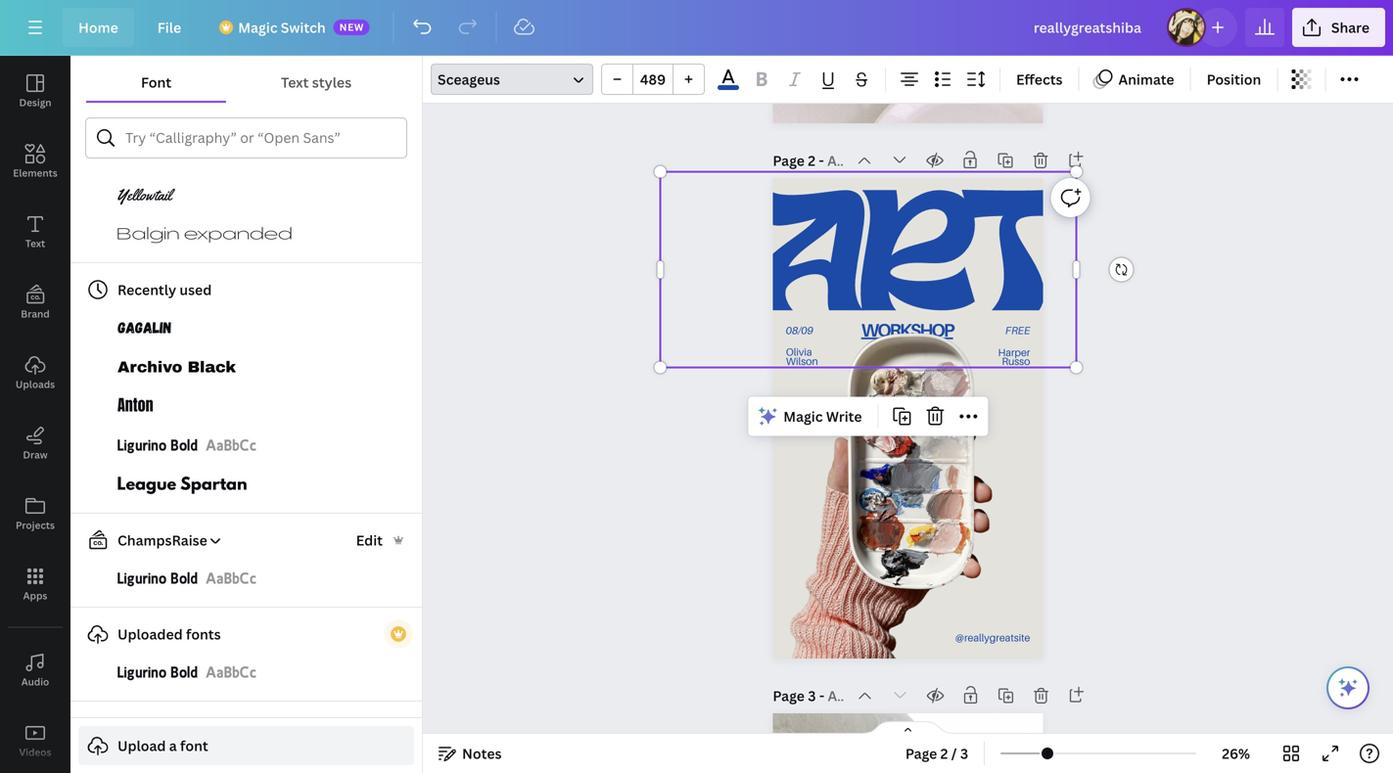 Task type: locate. For each thing, give the bounding box(es) containing it.
magic write
[[784, 407, 862, 426]]

1 - from the top
[[819, 151, 824, 170]]

3
[[808, 687, 816, 706], [961, 745, 969, 763]]

magic left switch
[[238, 18, 278, 37]]

1 horizontal spatial 2
[[941, 745, 948, 763]]

position
[[1207, 70, 1262, 89]]

page 2 -
[[773, 151, 828, 170]]

#004aad image
[[718, 85, 739, 90]]

1 vertical spatial magic
[[784, 407, 823, 426]]

1 horizontal spatial text
[[281, 73, 309, 92]]

file
[[157, 18, 181, 37]]

ligurino bold image
[[118, 435, 198, 458], [206, 435, 257, 458], [118, 568, 198, 591], [206, 568, 257, 591], [118, 662, 198, 686], [206, 662, 257, 686]]

page down show pages image
[[906, 745, 938, 763]]

0 horizontal spatial 2
[[808, 151, 816, 170]]

videos
[[19, 746, 51, 759]]

ligurino bold image down anton image
[[118, 435, 198, 458]]

- left page title text field at bottom right
[[819, 687, 825, 706]]

text left styles
[[281, 73, 309, 92]]

harper russo
[[998, 346, 1030, 368]]

sceageus button
[[431, 64, 593, 95]]

1 vertical spatial 2
[[941, 745, 948, 763]]

anton image
[[118, 396, 154, 419]]

page for page 2
[[773, 151, 805, 170]]

champsraise
[[118, 531, 207, 550]]

share button
[[1293, 8, 1386, 47]]

page 2 / 3
[[906, 745, 969, 763]]

league spartan image
[[118, 474, 247, 497]]

sceageus
[[438, 70, 500, 89]]

2 left page title text box
[[808, 151, 816, 170]]

champsraise button
[[78, 529, 223, 552]]

magic inside button
[[784, 407, 823, 426]]

0 vertical spatial magic
[[238, 18, 278, 37]]

archivo black image
[[118, 356, 236, 380]]

recently
[[118, 281, 176, 299]]

text
[[281, 73, 309, 92], [25, 237, 45, 250]]

3 right /
[[961, 745, 969, 763]]

0 vertical spatial page
[[773, 151, 805, 170]]

projects
[[16, 519, 55, 532]]

page 2 / 3 button
[[898, 738, 976, 770]]

ligurino bold image down uploaded
[[118, 662, 198, 686]]

apps button
[[0, 549, 71, 620]]

1 vertical spatial -
[[819, 687, 825, 706]]

1 horizontal spatial 3
[[961, 745, 969, 763]]

olivia
[[786, 346, 812, 359]]

1 vertical spatial page
[[773, 687, 805, 706]]

1 horizontal spatial magic
[[784, 407, 823, 426]]

t
[[962, 188, 1068, 351]]

2 inside button
[[941, 745, 948, 763]]

free
[[1006, 324, 1030, 337]]

2 vertical spatial page
[[906, 745, 938, 763]]

a
[[169, 737, 177, 756]]

home link
[[63, 8, 134, 47]]

switch
[[281, 18, 326, 37]]

1 vertical spatial text
[[25, 237, 45, 250]]

draw
[[23, 449, 48, 462]]

magic for magic write
[[784, 407, 823, 426]]

effects button
[[1009, 64, 1071, 95]]

26% button
[[1205, 738, 1268, 770]]

magic
[[238, 18, 278, 37], [784, 407, 823, 426]]

page left page title text box
[[773, 151, 805, 170]]

Page title text field
[[828, 151, 843, 170]]

text inside side panel tab list
[[25, 237, 45, 250]]

3 left page title text field at bottom right
[[808, 687, 816, 706]]

new
[[339, 21, 364, 34]]

styles
[[312, 73, 352, 92]]

text up brand button on the left
[[25, 237, 45, 250]]

apps
[[23, 590, 47, 603]]

page
[[773, 151, 805, 170], [773, 687, 805, 706], [906, 745, 938, 763]]

text styles
[[281, 73, 352, 92]]

group
[[601, 64, 705, 95]]

upload a font button
[[78, 727, 414, 766]]

projects button
[[0, 479, 71, 549]]

edit button
[[356, 530, 383, 551]]

0 vertical spatial 2
[[808, 151, 816, 170]]

– – number field
[[639, 70, 667, 89]]

0 horizontal spatial magic
[[238, 18, 278, 37]]

wilson
[[786, 355, 818, 368]]

text button
[[0, 197, 71, 267]]

draw button
[[0, 408, 71, 479]]

0 horizontal spatial 3
[[808, 687, 816, 706]]

page left page title text field at bottom right
[[773, 687, 805, 706]]

0 horizontal spatial text
[[25, 237, 45, 250]]

text styles button
[[226, 64, 406, 101]]

ligurino bold image up league spartan image
[[206, 435, 257, 458]]

2 - from the top
[[819, 687, 825, 706]]

tree
[[71, 4, 422, 774]]

magic inside main menu bar
[[238, 18, 278, 37]]

2
[[808, 151, 816, 170], [941, 745, 948, 763]]

1 vertical spatial 3
[[961, 745, 969, 763]]

page inside button
[[906, 745, 938, 763]]

@reallygreatsite
[[956, 632, 1030, 645]]

main menu bar
[[0, 0, 1394, 56]]

fontuna image
[[118, 145, 144, 168]]

2 for -
[[808, 151, 816, 170]]

- left page title text box
[[819, 151, 824, 170]]

magic left write
[[784, 407, 823, 426]]

uploads button
[[0, 338, 71, 408]]

-
[[819, 151, 824, 170], [819, 687, 825, 706]]

0 vertical spatial text
[[281, 73, 309, 92]]

0 vertical spatial 3
[[808, 687, 816, 706]]

2 left /
[[941, 745, 948, 763]]

canva assistant image
[[1337, 677, 1360, 700]]

0 vertical spatial -
[[819, 151, 824, 170]]



Task type: vqa. For each thing, say whether or not it's contained in the screenshot.
FREE
yes



Task type: describe. For each thing, give the bounding box(es) containing it.
uploaded fonts
[[118, 625, 221, 644]]

08/09
[[786, 324, 814, 337]]

26%
[[1222, 745, 1250, 763]]

page for page 3
[[773, 687, 805, 706]]

ar t
[[757, 188, 1068, 351]]

write
[[826, 407, 862, 426]]

recently used
[[118, 281, 212, 299]]

audio
[[21, 676, 49, 689]]

font
[[180, 737, 208, 756]]

position button
[[1199, 64, 1269, 95]]

Page title text field
[[828, 686, 844, 706]]

2 for /
[[941, 745, 948, 763]]

3 inside button
[[961, 745, 969, 763]]

notes button
[[431, 738, 510, 770]]

page 3 -
[[773, 687, 828, 706]]

balgin expanded image
[[118, 223, 292, 247]]

tree containing recently used
[[71, 4, 422, 774]]

russo
[[1002, 355, 1030, 368]]

#004aad image
[[718, 85, 739, 90]]

elements button
[[0, 126, 71, 197]]

edit
[[356, 531, 383, 550]]

upload a font
[[118, 737, 208, 756]]

magic write button
[[752, 401, 870, 432]]

text for text
[[25, 237, 45, 250]]

- for page 3 -
[[819, 687, 825, 706]]

text for text styles
[[281, 73, 309, 92]]

file button
[[142, 8, 197, 47]]

design button
[[0, 56, 71, 126]]

ligurino bold image up fonts
[[206, 568, 257, 591]]

side panel tab list
[[0, 56, 71, 774]]

magic switch
[[238, 18, 326, 37]]

fonts
[[186, 625, 221, 644]]

Try "Calligraphy" or "Open Sans" search field
[[125, 119, 394, 157]]

notes
[[462, 745, 502, 763]]

animate
[[1119, 70, 1175, 89]]

videos button
[[0, 706, 71, 774]]

ar
[[757, 188, 971, 351]]

font
[[141, 73, 172, 92]]

uploads
[[16, 378, 55, 391]]

- for page 2 -
[[819, 151, 824, 170]]

design
[[19, 96, 51, 109]]

used
[[180, 281, 212, 299]]

home
[[78, 18, 118, 37]]

ligurino bold image down champsraise
[[118, 568, 198, 591]]

animate button
[[1088, 64, 1183, 95]]

ligurino bold image down fonts
[[206, 662, 257, 686]]

elements
[[13, 166, 58, 180]]

brand button
[[0, 267, 71, 338]]

brand
[[21, 307, 50, 321]]

share
[[1332, 18, 1370, 37]]

upload
[[118, 737, 166, 756]]

audio button
[[0, 636, 71, 706]]

08/09 olivia wilson
[[786, 324, 818, 368]]

/
[[952, 745, 957, 763]]

magic for magic switch
[[238, 18, 278, 37]]

effects
[[1017, 70, 1063, 89]]

workshop
[[861, 319, 953, 341]]

show pages image
[[861, 721, 955, 736]]

gagalin image
[[118, 317, 171, 341]]

yellowtail image
[[118, 184, 175, 208]]

uploaded
[[118, 625, 183, 644]]

font button
[[86, 64, 226, 101]]

harper
[[998, 346, 1030, 359]]

Design title text field
[[1018, 8, 1159, 47]]



